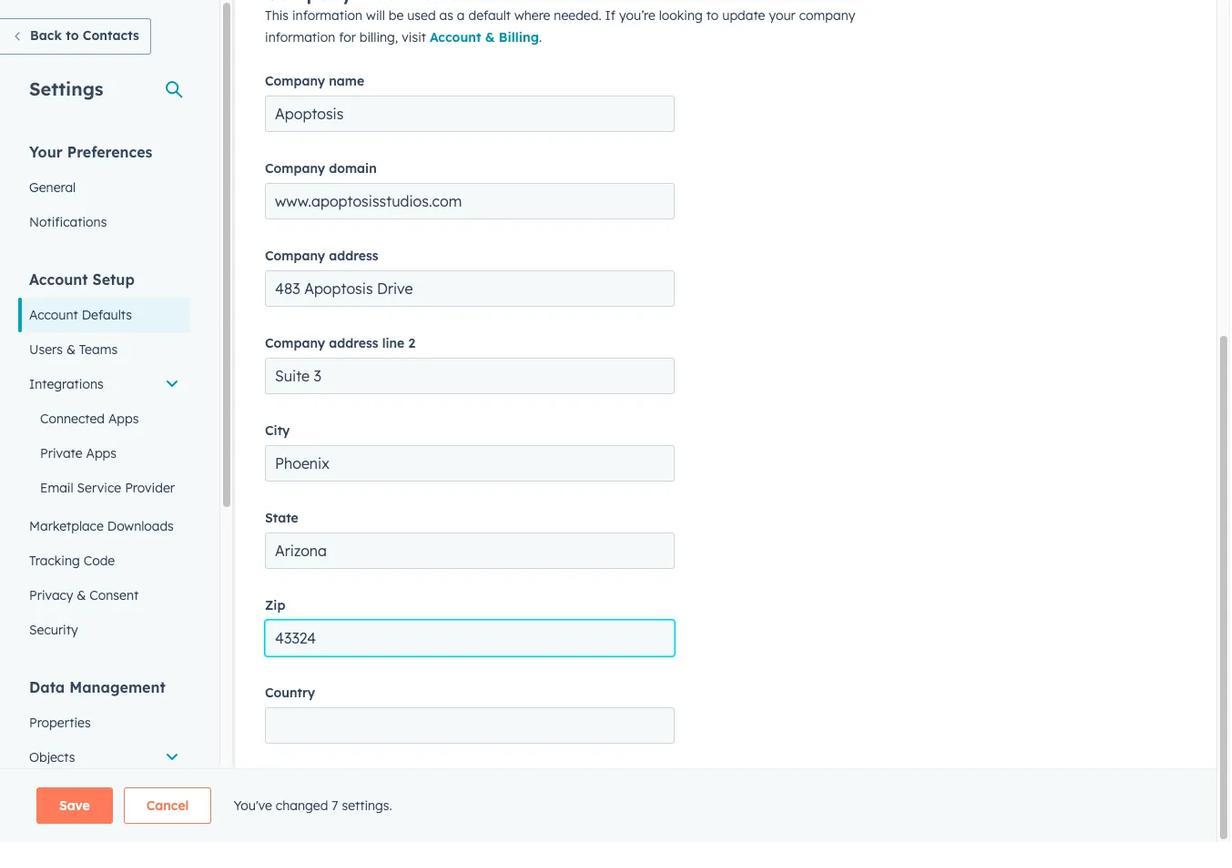 Task type: locate. For each thing, give the bounding box(es) containing it.
0 horizontal spatial to
[[66, 27, 79, 44]]

service
[[77, 480, 121, 497]]

account setup element
[[18, 270, 190, 648]]

where
[[515, 7, 551, 24]]

back to contacts link
[[0, 18, 151, 55]]

privacy
[[29, 588, 73, 604]]

company for company name
[[265, 73, 325, 89]]

looking
[[659, 7, 703, 24]]

back to contacts
[[30, 27, 139, 44]]

country
[[265, 685, 315, 702]]

will
[[366, 7, 385, 24]]

1 vertical spatial account
[[29, 271, 88, 289]]

account up account defaults at the top left of the page
[[29, 271, 88, 289]]

1 vertical spatial apps
[[86, 446, 117, 462]]

account for account setup
[[29, 271, 88, 289]]

privacy & consent link
[[18, 579, 190, 613]]

1 company from the top
[[265, 73, 325, 89]]

this
[[265, 7, 289, 24]]

account down a
[[430, 29, 481, 46]]

notifications link
[[18, 205, 190, 240]]

1 vertical spatial address
[[329, 335, 379, 352]]

0 vertical spatial to
[[707, 7, 719, 24]]

information up for
[[292, 7, 363, 24]]

your
[[29, 143, 63, 161]]

data
[[29, 679, 65, 697]]

company for company domain
[[265, 160, 325, 177]]

Zip text field
[[265, 621, 675, 657]]

2 vertical spatial &
[[77, 588, 86, 604]]

0 vertical spatial account
[[430, 29, 481, 46]]

data management element
[[18, 678, 190, 843]]

account for account & billing .
[[430, 29, 481, 46]]

downloads
[[107, 518, 174, 535]]

to inside this information will be used as a default where needed. if you're looking to update your company information for billing, visit
[[707, 7, 719, 24]]

zip
[[265, 598, 286, 614]]

address for company address line 2
[[329, 335, 379, 352]]

account & billing .
[[430, 29, 542, 46]]

marketplace downloads
[[29, 518, 174, 535]]

company name
[[265, 73, 365, 89]]

0 horizontal spatial &
[[66, 342, 76, 358]]

account defaults link
[[18, 298, 190, 333]]

1 address from the top
[[329, 248, 379, 264]]

4 company from the top
[[265, 335, 325, 352]]

information
[[292, 7, 363, 24], [265, 29, 336, 46]]

apps up the private apps link
[[108, 411, 139, 427]]

company
[[265, 73, 325, 89], [265, 160, 325, 177], [265, 248, 325, 264], [265, 335, 325, 352]]

name
[[329, 73, 365, 89]]

2 horizontal spatial &
[[485, 29, 495, 46]]

company
[[800, 7, 856, 24]]

apps inside the private apps link
[[86, 446, 117, 462]]

apps up service
[[86, 446, 117, 462]]

address left line
[[329, 335, 379, 352]]

save
[[59, 798, 90, 815]]

1 vertical spatial &
[[66, 342, 76, 358]]

consent
[[90, 588, 139, 604]]

2 address from the top
[[329, 335, 379, 352]]

1 horizontal spatial to
[[707, 7, 719, 24]]

cancel
[[146, 798, 189, 815]]

settings
[[29, 77, 103, 100]]

0 vertical spatial address
[[329, 248, 379, 264]]

2 vertical spatial account
[[29, 307, 78, 323]]

& down default
[[485, 29, 495, 46]]

to left update
[[707, 7, 719, 24]]

1 horizontal spatial &
[[77, 588, 86, 604]]

address
[[329, 248, 379, 264], [329, 335, 379, 352]]

apps inside connected apps "link"
[[108, 411, 139, 427]]

security link
[[18, 613, 190, 648]]

7
[[332, 798, 339, 815]]

visit
[[402, 29, 426, 46]]

update
[[723, 7, 766, 24]]

0 vertical spatial apps
[[108, 411, 139, 427]]

settings.
[[342, 798, 392, 815]]

connected apps
[[40, 411, 139, 427]]

information down this
[[265, 29, 336, 46]]

if
[[605, 7, 616, 24]]

&
[[485, 29, 495, 46], [66, 342, 76, 358], [77, 588, 86, 604]]

& right privacy
[[77, 588, 86, 604]]

account up users
[[29, 307, 78, 323]]

.
[[539, 29, 542, 46]]

company address line 2
[[265, 335, 416, 352]]

general
[[29, 180, 76, 196]]

2 company from the top
[[265, 160, 325, 177]]

email service provider link
[[18, 471, 190, 506]]

company for company address line 2
[[265, 335, 325, 352]]

preferences
[[67, 143, 153, 161]]

account for account defaults
[[29, 307, 78, 323]]

0 vertical spatial &
[[485, 29, 495, 46]]

line
[[382, 335, 405, 352]]

your preferences
[[29, 143, 153, 161]]

provider
[[125, 480, 175, 497]]

marketplace downloads link
[[18, 509, 190, 544]]

apps
[[108, 411, 139, 427], [86, 446, 117, 462]]

& right users
[[66, 342, 76, 358]]

properties link
[[18, 706, 190, 741]]

for
[[339, 29, 356, 46]]

to right back
[[66, 27, 79, 44]]

account & billing link
[[430, 29, 539, 46]]

address for company address
[[329, 248, 379, 264]]

private apps
[[40, 446, 117, 462]]

cancel button
[[124, 788, 212, 825]]

users & teams
[[29, 342, 118, 358]]

connected
[[40, 411, 105, 427]]

state
[[265, 510, 299, 527]]

objects
[[29, 750, 75, 766]]

3 company from the top
[[265, 248, 325, 264]]

Company address line 2 text field
[[265, 358, 675, 395]]

account
[[430, 29, 481, 46], [29, 271, 88, 289], [29, 307, 78, 323]]

address down domain
[[329, 248, 379, 264]]



Task type: vqa. For each thing, say whether or not it's contained in the screenshot.
Tracking Code
yes



Task type: describe. For each thing, give the bounding box(es) containing it.
security
[[29, 622, 78, 639]]

objects button
[[18, 741, 190, 775]]

2
[[409, 335, 416, 352]]

email
[[40, 480, 73, 497]]

private apps link
[[18, 436, 190, 471]]

general link
[[18, 170, 190, 205]]

you've changed 7 settings.
[[234, 798, 392, 815]]

management
[[69, 679, 166, 697]]

1 vertical spatial information
[[265, 29, 336, 46]]

& for consent
[[77, 588, 86, 604]]

changed
[[276, 798, 328, 815]]

as
[[440, 7, 454, 24]]

apps for connected apps
[[108, 411, 139, 427]]

integrations button
[[18, 367, 190, 402]]

private
[[40, 446, 83, 462]]

teams
[[79, 342, 118, 358]]

properties
[[29, 715, 91, 732]]

Company address text field
[[265, 271, 675, 307]]

data management
[[29, 679, 166, 697]]

marketplace
[[29, 518, 104, 535]]

email service provider
[[40, 480, 175, 497]]

defaults
[[82, 307, 132, 323]]

Country text field
[[265, 708, 675, 744]]

be
[[389, 7, 404, 24]]

setup
[[93, 271, 135, 289]]

default
[[469, 7, 511, 24]]

back
[[30, 27, 62, 44]]

users
[[29, 342, 63, 358]]

you've
[[234, 798, 272, 815]]

needed.
[[554, 7, 602, 24]]

used
[[407, 7, 436, 24]]

company domain
[[265, 160, 377, 177]]

account setup
[[29, 271, 135, 289]]

Company domain text field
[[265, 183, 675, 220]]

tracking
[[29, 553, 80, 569]]

0 vertical spatial information
[[292, 7, 363, 24]]

billing
[[499, 29, 539, 46]]

you're
[[620, 7, 656, 24]]

company for company address
[[265, 248, 325, 264]]

code
[[84, 553, 115, 569]]

city
[[265, 423, 290, 439]]

tracking code
[[29, 553, 115, 569]]

contacts
[[83, 27, 139, 44]]

domain
[[329, 160, 377, 177]]

account defaults
[[29, 307, 132, 323]]

billing,
[[360, 29, 398, 46]]

your preferences element
[[18, 142, 190, 240]]

apps for private apps
[[86, 446, 117, 462]]

Company name text field
[[265, 96, 675, 132]]

State text field
[[265, 533, 675, 570]]

City text field
[[265, 446, 675, 482]]

connected apps link
[[18, 402, 190, 436]]

company address
[[265, 248, 379, 264]]

privacy & consent
[[29, 588, 139, 604]]

& for billing
[[485, 29, 495, 46]]

1 vertical spatial to
[[66, 27, 79, 44]]

tracking code link
[[18, 544, 190, 579]]

your
[[769, 7, 796, 24]]

& for teams
[[66, 342, 76, 358]]

integrations
[[29, 376, 104, 393]]

save button
[[36, 788, 113, 825]]

users & teams link
[[18, 333, 190, 367]]

a
[[457, 7, 465, 24]]

this information will be used as a default where needed. if you're looking to update your company information for billing, visit
[[265, 7, 856, 46]]

notifications
[[29, 214, 107, 231]]



